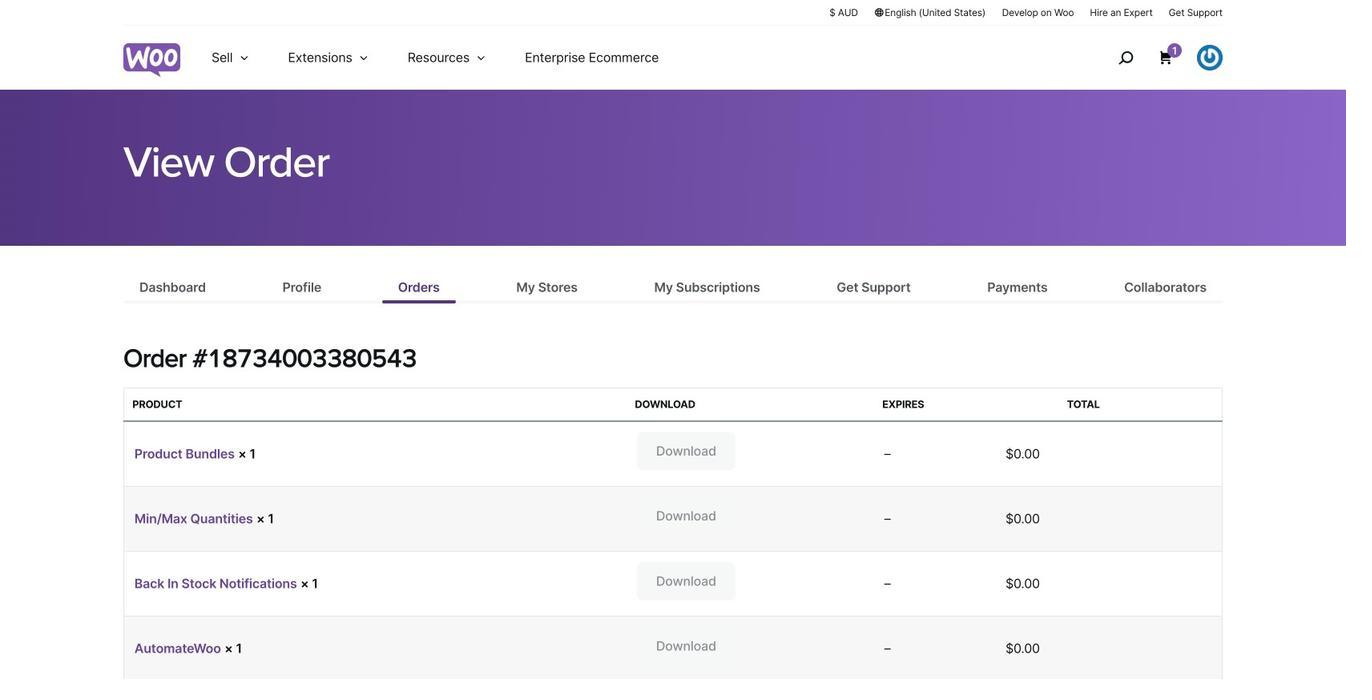 Task type: locate. For each thing, give the bounding box(es) containing it.
open account menu image
[[1198, 45, 1223, 71]]

search image
[[1114, 45, 1139, 71]]



Task type: describe. For each thing, give the bounding box(es) containing it.
service navigation menu element
[[1085, 32, 1223, 84]]



